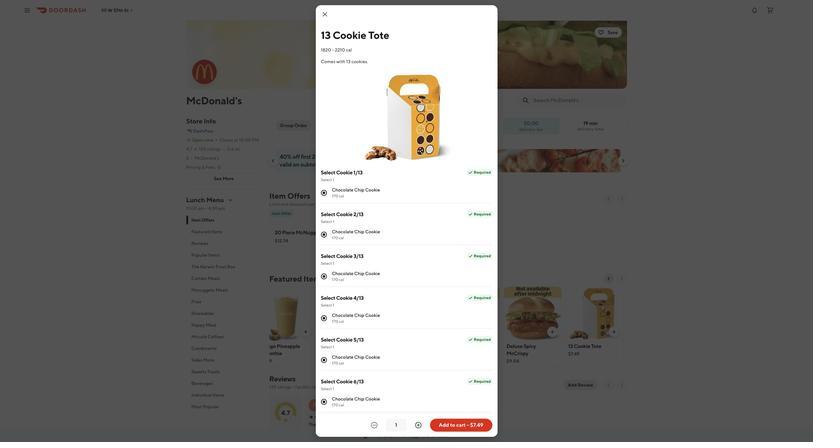 Task type: locate. For each thing, give the bounding box(es) containing it.
most
[[191, 405, 202, 410]]

6 chocolate chip cookie 170 cal from the top
[[332, 397, 380, 408]]

$7.49 right cart
[[470, 423, 483, 429]]

meal up the mccafe coffees
[[206, 323, 216, 328]]

featured items heading
[[269, 274, 324, 284]]

1 vertical spatial meals
[[216, 288, 228, 293]]

item for item offers
[[191, 218, 201, 223]]

0 horizontal spatial deluxe
[[340, 351, 356, 357]]

cal down select cookie 4/13 select 1
[[339, 319, 344, 324]]

add for add to cart - $7.49
[[439, 423, 449, 429]]

1 vertical spatial offers
[[201, 218, 214, 223]]

1 chocolate chip cookie 170 cal from the top
[[332, 188, 380, 199]]

1 vertical spatial tote
[[591, 344, 601, 350]]

4 170 from the top
[[332, 319, 338, 324]]

reviews inside button
[[191, 241, 209, 246]]

1 horizontal spatial -
[[332, 47, 334, 53]]

chocolate
[[332, 188, 353, 193], [332, 230, 353, 235], [332, 271, 353, 277], [332, 313, 353, 318], [332, 355, 353, 360], [332, 397, 353, 402]]

0 horizontal spatial tote
[[368, 29, 389, 41]]

ratings down now
[[207, 147, 221, 152]]

more right sides
[[203, 358, 214, 363]]

8 select from the top
[[321, 303, 332, 308]]

0 horizontal spatial to
[[342, 154, 347, 160]]

1 inside select cookie 3/13 select 1
[[333, 261, 334, 266]]

4.7 up $
[[186, 147, 192, 152]]

135
[[199, 147, 206, 152], [269, 385, 276, 390]]

increase quantity by 1 image
[[414, 422, 422, 430]]

0 horizontal spatial delivery
[[519, 127, 536, 132]]

chip inside select cookie 3/13 group
[[354, 271, 364, 277]]

review
[[578, 383, 593, 388]]

popular down individual items at the bottom left of page
[[203, 405, 219, 410]]

offers down 11:00 am - 4:59 pm
[[201, 218, 214, 223]]

0 vertical spatial add
[[568, 383, 577, 388]]

3 chocolate from the top
[[332, 271, 353, 277]]

most popular button
[[186, 402, 261, 413]]

0 horizontal spatial on
[[293, 161, 299, 168]]

items inside 'button'
[[208, 253, 220, 258]]

170 for select cookie 5/13
[[332, 361, 338, 366]]

5 chip from the top
[[354, 355, 364, 360]]

previous image
[[606, 383, 611, 388]]

select cookie 3/13 select 1
[[321, 254, 364, 266]]

meals for combo meals
[[208, 276, 220, 281]]

more inside the sides more button
[[203, 358, 214, 363]]

5/13
[[354, 337, 364, 343]]

None radio
[[321, 232, 327, 238], [321, 274, 327, 280], [321, 316, 327, 322], [321, 232, 327, 238], [321, 274, 327, 280], [321, 316, 327, 322]]

- right cart
[[467, 423, 469, 429]]

tote for 13 cookie tote
[[368, 29, 389, 41]]

meals inside 'button'
[[208, 276, 220, 281]]

fee
[[537, 127, 543, 132]]

0 vertical spatial ratings
[[207, 147, 221, 152]]

chip for select cookie 5/13
[[354, 355, 364, 360]]

170
[[332, 194, 338, 199], [332, 236, 338, 241], [332, 278, 338, 282], [332, 319, 338, 324], [332, 361, 338, 366], [332, 403, 338, 408]]

required inside the "select cookie 5/13" group
[[474, 338, 491, 342]]

1 vertical spatial add
[[439, 423, 449, 429]]

more for sides more
[[203, 358, 214, 363]]

required for 6/13
[[474, 379, 491, 384]]

required inside select cookie 4/13 group
[[474, 296, 491, 301]]

0 horizontal spatial spicy
[[445, 344, 457, 350]]

chocolate for 4/13
[[332, 313, 353, 318]]

1 horizontal spatial 13
[[346, 59, 351, 64]]

135 down 'reviews' link
[[269, 385, 276, 390]]

chocolate for 3/13
[[332, 271, 353, 277]]

delivery down the $0.00
[[519, 127, 536, 132]]

item for item offers limit one discount per order
[[269, 192, 286, 201]]

2 horizontal spatial 13
[[568, 344, 573, 350]]

reviews for reviews 135 ratings • 1 public review
[[269, 375, 296, 384]]

offers for item offers limit one discount per order
[[287, 192, 310, 201]]

individual items
[[191, 393, 224, 398]]

0 horizontal spatial $7.49
[[470, 423, 483, 429]]

st
[[124, 8, 129, 13]]

1 off from the left
[[293, 154, 300, 160]]

chip for select cookie 3/13
[[354, 271, 364, 277]]

meal down 5/13
[[357, 351, 368, 357]]

11 select from the top
[[321, 379, 335, 385]]

2 chip from the top
[[354, 230, 364, 235]]

3 chip from the top
[[354, 271, 364, 277]]

review
[[312, 385, 325, 390]]

cal inside the "select cookie 5/13" group
[[339, 361, 344, 366]]

5 required from the top
[[474, 338, 491, 342]]

1 for select cookie 4/13
[[333, 303, 334, 308]]

required
[[474, 170, 491, 175], [474, 212, 491, 217], [474, 254, 491, 259], [474, 296, 491, 301], [474, 338, 491, 342], [474, 379, 491, 384]]

chocolate chip cookie 170 cal inside select cookie 3/13 group
[[332, 271, 380, 282]]

to right up in the left top of the page
[[342, 154, 347, 160]]

1 for select cookie 6/13
[[333, 387, 334, 392]]

170 inside select cookie 6/13 group
[[332, 403, 338, 408]]

chocolate chip cookie 170 cal down quarter
[[332, 355, 380, 366]]

- inside button
[[467, 423, 469, 429]]

meals down the kerwin frost box
[[208, 276, 220, 281]]

quarter
[[339, 344, 357, 350]]

meal
[[206, 323, 216, 328], [357, 351, 368, 357]]

off left first
[[293, 154, 300, 160]]

chocolate inside select cookie 3/13 group
[[332, 271, 353, 277]]

add review
[[568, 383, 593, 388]]

1 vertical spatial item
[[272, 211, 280, 216]]

fees
[[205, 165, 215, 170]]

13 inside 13 cookie tote $7.49
[[568, 344, 573, 350]]

chip for select cookie 6/13
[[354, 397, 364, 402]]

1 horizontal spatial 135
[[269, 385, 276, 390]]

1 vertical spatial $7.49
[[470, 423, 483, 429]]

6 chocolate from the top
[[332, 397, 353, 402]]

1 horizontal spatial ratings
[[277, 385, 291, 390]]

4.7
[[186, 147, 192, 152], [281, 410, 290, 417]]

chip inside select cookie 6/13 group
[[354, 397, 364, 402]]

select cookie 5/13 select 1
[[321, 337, 364, 350]]

170 for select cookie 2/13
[[332, 236, 338, 241]]

add item to cart image for mango pineapple smoothie
[[303, 330, 308, 335]]

mi
[[235, 147, 240, 152]]

1 horizontal spatial offers
[[287, 192, 310, 201]]

3 required from the top
[[474, 254, 491, 259]]

$12.74
[[275, 239, 288, 244]]

cookie inside select cookie 2/13 select 1
[[336, 212, 353, 218]]

cal inside select cookie 6/13 group
[[339, 403, 344, 408]]

chocolate down select cookie 1/13 select 1
[[332, 188, 353, 193]]

delivery
[[577, 127, 594, 132], [519, 127, 536, 132]]

2 vertical spatial previous button of carousel image
[[606, 277, 611, 282]]

valid
[[280, 161, 292, 168]]

chocolate chip cookie 170 cal inside the "select cookie 5/13" group
[[332, 355, 380, 366]]

5 170 from the top
[[332, 361, 338, 366]]

170 down cheese
[[332, 361, 338, 366]]

1 for select cookie 5/13
[[333, 345, 334, 350]]

0 vertical spatial 13
[[321, 29, 331, 41]]

5 chocolate chip cookie 170 cal from the top
[[332, 355, 380, 366]]

•
[[215, 138, 217, 143], [223, 147, 225, 152], [191, 156, 193, 161], [292, 385, 294, 390]]

1 vertical spatial ratings
[[277, 385, 291, 390]]

am
[[198, 206, 204, 211]]

select
[[321, 170, 335, 176], [321, 178, 332, 182], [321, 212, 335, 218], [321, 219, 332, 224], [321, 254, 335, 260], [321, 261, 332, 266], [321, 295, 335, 302], [321, 303, 332, 308], [321, 337, 335, 343], [321, 345, 332, 350], [321, 379, 335, 385], [321, 387, 332, 392]]

deluxe down quarter
[[340, 351, 356, 357]]

• left public
[[292, 385, 294, 390]]

popular inside 'button'
[[191, 253, 208, 258]]

20pc
[[384, 433, 397, 439]]

chocolate inside select cookie 1/13 group
[[332, 188, 353, 193]]

cal down select cookie 2/13 select 1
[[339, 236, 344, 241]]

on right valid
[[293, 161, 299, 168]]

cal down select cookie 1/13 select 1
[[339, 194, 344, 199]]

see for see more
[[214, 176, 222, 181]]

select cookie 2/13 group
[[321, 211, 492, 245]]

6 chip from the top
[[354, 397, 364, 402]]

previous button of carousel image for the middle 'next button of carousel' icon
[[606, 197, 611, 202]]

13 cookie tote image
[[566, 287, 623, 342]]

chocolate down quarter
[[332, 355, 353, 360]]

1 horizontal spatial delivery
[[577, 127, 594, 132]]

170 down select cookie 4/13 select 1
[[332, 319, 338, 324]]

0 vertical spatial more
[[223, 176, 234, 181]]

2
[[312, 154, 315, 160]]

chocolate chip cookie 170 cal down the '1/13'
[[332, 188, 380, 199]]

add left review
[[568, 383, 577, 388]]

1 vertical spatial featured
[[269, 275, 302, 284]]

chip inside the "select cookie 5/13" group
[[354, 355, 364, 360]]

tote inside dialog
[[368, 29, 389, 41]]

2 delivery from the left
[[519, 127, 536, 132]]

1 vertical spatial popular
[[203, 405, 219, 410]]

select cookie 1/13 group
[[321, 169, 492, 204]]

cal inside select cookie 3/13 group
[[339, 278, 344, 282]]

deluxe up $9.04
[[507, 344, 523, 350]]

item offers
[[191, 218, 214, 223]]

popular items button
[[186, 250, 261, 261]]

ratings
[[207, 147, 221, 152], [277, 385, 291, 390]]

chocolate down select cookie 2/13 select 1
[[332, 230, 353, 235]]

0 vertical spatial offers
[[287, 192, 310, 201]]

- left 2210
[[332, 47, 334, 53]]

2 horizontal spatial -
[[467, 423, 469, 429]]

previous button of carousel image
[[271, 158, 276, 164], [606, 197, 611, 202], [606, 277, 611, 282]]

item up the limit
[[269, 192, 286, 201]]

tote inside 13 cookie tote $7.49
[[591, 344, 601, 350]]

previous button of carousel image for bottom 'next button of carousel' icon
[[606, 277, 611, 282]]

0 horizontal spatial off
[[293, 154, 300, 160]]

p
[[313, 403, 317, 409]]

tote for 13 cookie tote $7.49
[[591, 344, 601, 350]]

0 vertical spatial mccrispy
[[458, 344, 480, 350]]

1 vertical spatial mcdonald's
[[195, 156, 219, 161]]

delivery left time
[[577, 127, 594, 132]]

cal right $16.69
[[339, 361, 344, 366]]

chocolate chip cookie 170 cal down 3/13
[[332, 271, 380, 282]]

1 vertical spatial previous button of carousel image
[[606, 197, 611, 202]]

cookie inside select cookie 6/13 select 1
[[336, 379, 353, 385]]

d
[[341, 403, 345, 409]]

chip down 2/13
[[354, 230, 364, 235]]

1 delivery from the left
[[577, 127, 594, 132]]

cookie inside select cookie 4/13 select 1
[[336, 295, 353, 302]]

0 vertical spatial reviews
[[191, 241, 209, 246]]

2 horizontal spatial add item to cart image
[[550, 330, 555, 335]]

2 required from the top
[[474, 212, 491, 217]]

0 horizontal spatial with
[[336, 59, 345, 64]]

0 vertical spatial next button of carousel image
[[621, 158, 626, 164]]

double quarter cheese deluxe meal image
[[319, 287, 376, 342]]

0 vertical spatial 135
[[199, 147, 206, 152]]

1 horizontal spatial more
[[223, 176, 234, 181]]

0 horizontal spatial offers
[[201, 218, 214, 223]]

notification bell image
[[751, 6, 759, 14]]

chocolate inside the "select cookie 5/13" group
[[332, 355, 353, 360]]

0 vertical spatial see
[[214, 176, 222, 181]]

popular
[[191, 253, 208, 258], [203, 405, 219, 410]]

cookies.
[[351, 59, 368, 64]]

chocolate chip cookie 170 cal down 2/13
[[332, 230, 380, 241]]

chocolate inside select cookie 6/13 group
[[332, 397, 353, 402]]

$20+
[[439, 433, 451, 439]]

chip for select cookie 2/13
[[354, 230, 364, 235]]

4 chip from the top
[[354, 313, 364, 318]]

1 vertical spatial with
[[367, 154, 378, 160]]

select cookie 5/13 group
[[321, 337, 492, 371]]

1 inside select cookie 4/13 select 1
[[333, 303, 334, 308]]

item down 11:00
[[191, 218, 201, 223]]

1 vertical spatial 135
[[269, 385, 276, 390]]

mccafe coffees button
[[186, 331, 261, 343]]

0 horizontal spatial featured items
[[191, 230, 223, 235]]

offers up discount
[[287, 192, 310, 201]]

10:30
[[239, 138, 251, 143]]

chocolate for 6/13
[[332, 397, 353, 402]]

1820
[[321, 47, 331, 53]]

chocolate chip cookie 170 cal inside select cookie 4/13 group
[[332, 313, 380, 324]]

chocolate chip cookie 170 cal for 6/13
[[332, 397, 380, 408]]

0 horizontal spatial meal
[[206, 323, 216, 328]]

1 chocolate from the top
[[332, 188, 353, 193]]

1 vertical spatial on
[[432, 433, 438, 439]]

happy meal
[[191, 323, 216, 328]]

items inside button
[[213, 393, 224, 398]]

to inside 40% off first 2 orders up to $10 off with 40welcome, valid on subtotals $15
[[342, 154, 347, 160]]

3 170 from the top
[[332, 278, 338, 282]]

chocolate inside select cookie 4/13 group
[[332, 313, 353, 318]]

chocolate chip cookie 170 cal down 6/13
[[332, 397, 380, 408]]

discount
[[289, 202, 307, 207]]

3 chocolate chip cookie 170 cal from the top
[[332, 271, 380, 282]]

chip inside select cookie 4/13 group
[[354, 313, 364, 318]]

40% off first 2 orders up to $10 off with 40welcome, valid on subtotals $15
[[280, 154, 419, 168]]

6 required from the top
[[474, 379, 491, 384]]

pamela d
[[323, 403, 345, 409]]

offers for item offers
[[201, 218, 214, 223]]

add item to cart image
[[611, 330, 617, 335]]

chocolate up d
[[332, 397, 353, 402]]

order
[[316, 202, 327, 207]]

13 cookie tote dialog
[[316, 5, 497, 443]]

2 170 from the top
[[332, 236, 338, 241]]

chip inside select cookie 1/13 group
[[354, 188, 364, 193]]

1 horizontal spatial off
[[358, 154, 366, 160]]

offers inside item offers limit one discount per order
[[287, 192, 310, 201]]

off right $10
[[358, 154, 366, 160]]

tote
[[368, 29, 389, 41], [591, 344, 601, 350]]

1 vertical spatial see
[[413, 422, 420, 427]]

cookie inside the select cookie 5/13 select 1
[[336, 337, 353, 343]]

cal down select cookie 6/13 select 1
[[339, 403, 344, 408]]

chip inside select cookie 2/13 group
[[354, 230, 364, 235]]

0 vertical spatial popular
[[191, 253, 208, 258]]

&
[[202, 165, 205, 170]]

mcdonald's up pricing & fees button
[[195, 156, 219, 161]]

2 vertical spatial item
[[191, 218, 201, 223]]

1 horizontal spatial spicy
[[524, 344, 536, 350]]

0 horizontal spatial reviews
[[191, 241, 209, 246]]

delivery inside the 19 min delivery time
[[577, 127, 594, 132]]

170 inside select cookie 2/13 group
[[332, 236, 338, 241]]

add item to cart image
[[303, 330, 308, 335], [488, 330, 493, 335], [550, 330, 555, 335]]

cal inside select cookie 4/13 group
[[339, 319, 344, 324]]

5 chocolate from the top
[[332, 355, 353, 360]]

2 vertical spatial 13
[[568, 344, 573, 350]]

1 horizontal spatial with
[[367, 154, 378, 160]]

0 vertical spatial featured items
[[191, 230, 223, 235]]

3 add item to cart image from the left
[[550, 330, 555, 335]]

cal right 2210
[[346, 47, 352, 53]]

order
[[294, 123, 307, 128]]

11:00 am - 4:59 pm
[[186, 206, 225, 211]]

0 vertical spatial meal
[[206, 323, 216, 328]]

1 add item to cart image from the left
[[303, 330, 308, 335]]

item down the limit
[[272, 211, 280, 216]]

3 select from the top
[[321, 212, 335, 218]]

1 horizontal spatial tote
[[591, 344, 601, 350]]

item
[[269, 192, 286, 201], [272, 211, 280, 216], [191, 218, 201, 223]]

sides
[[191, 358, 202, 363]]

add inside 13 cookie tote dialog
[[439, 423, 449, 429]]

to left cart
[[450, 423, 455, 429]]

1 inside select cookie 2/13 select 1
[[333, 219, 334, 224]]

mcdonald's up info
[[186, 94, 242, 107]]

cal inside select cookie 2/13 group
[[339, 236, 344, 241]]

reviews inside the 'reviews 135 ratings • 1 public review'
[[269, 375, 296, 384]]

0 horizontal spatial 4.7
[[186, 147, 192, 152]]

the kerwin frost box
[[191, 265, 235, 270]]

add item to cart image for deluxe spicy mccrispy
[[550, 330, 555, 335]]

13 for 13 cookie tote
[[321, 29, 331, 41]]

required inside select cookie 2/13 group
[[474, 212, 491, 217]]

0 vertical spatial tote
[[368, 29, 389, 41]]

$7.49 inside 13 cookie tote $7.49
[[568, 352, 580, 357]]

0 horizontal spatial see
[[214, 176, 222, 181]]

add up $20+
[[439, 423, 449, 429]]

cal for 3/13
[[339, 278, 344, 282]]

chip
[[354, 188, 364, 193], [354, 230, 364, 235], [354, 271, 364, 277], [354, 313, 364, 318], [354, 355, 364, 360], [354, 397, 364, 402]]

with down 2210
[[336, 59, 345, 64]]

see inside button
[[214, 176, 222, 181]]

None radio
[[321, 190, 327, 196], [321, 358, 327, 364], [321, 400, 327, 405], [321, 190, 327, 196], [321, 358, 327, 364], [321, 400, 327, 405]]

chocolate chip cookie 170 cal inside select cookie 2/13 group
[[332, 230, 380, 241]]

1 horizontal spatial to
[[450, 423, 455, 429]]

1 vertical spatial to
[[450, 423, 455, 429]]

1 spicy from the left
[[445, 344, 457, 350]]

2 spicy from the left
[[524, 344, 536, 350]]

chocolate for 1/13
[[332, 188, 353, 193]]

1 horizontal spatial 4.7
[[281, 410, 290, 417]]

to inside button
[[450, 423, 455, 429]]

4 chocolate chip cookie 170 cal from the top
[[332, 313, 380, 324]]

cookie inside select cookie 3/13 select 1
[[336, 254, 353, 260]]

170 down select cookie 1/13 select 1
[[332, 194, 338, 199]]

$7.49 up add review
[[568, 352, 580, 357]]

0 vertical spatial item
[[269, 192, 286, 201]]

170 inside select cookie 1/13 group
[[332, 194, 338, 199]]

170 inside select cookie 3/13 group
[[332, 278, 338, 282]]

see left all
[[413, 422, 420, 427]]

happy meal button
[[186, 320, 261, 331]]

the
[[191, 265, 199, 270]]

• left 0.6 at top
[[223, 147, 225, 152]]

1 horizontal spatial mccrispy
[[507, 351, 529, 357]]

0 horizontal spatial more
[[203, 358, 214, 363]]

ratings down 'reviews' link
[[277, 385, 291, 390]]

170 inside select cookie 4/13 group
[[332, 319, 338, 324]]

popular items
[[191, 253, 220, 258]]

2 vertical spatial -
[[467, 423, 469, 429]]

1 vertical spatial more
[[203, 358, 214, 363]]

2 chocolate chip cookie 170 cal from the top
[[332, 230, 380, 241]]

chip down the '1/13'
[[354, 188, 364, 193]]

with right $10
[[367, 154, 378, 160]]

1 170 from the top
[[332, 194, 338, 199]]

0 horizontal spatial ratings
[[207, 147, 221, 152]]

required inside select cookie 6/13 group
[[474, 379, 491, 384]]

the kerwin frost box button
[[186, 261, 261, 273]]

reviews up popular items
[[191, 241, 209, 246]]

1 required from the top
[[474, 170, 491, 175]]

170 down select cookie 2/13 select 1
[[332, 236, 338, 241]]

meals up fries button
[[216, 288, 228, 293]]

4.7 up of 5 stars
[[281, 410, 290, 417]]

0 vertical spatial deluxe
[[507, 344, 523, 350]]

close 13 cookie tote image
[[321, 10, 329, 18]]

sides more
[[191, 358, 214, 363]]

reviews button
[[186, 238, 261, 250]]

offer
[[281, 211, 291, 216]]

1 inside the select cookie 5/13 select 1
[[333, 345, 334, 350]]

mcdonald's image
[[186, 21, 627, 89], [192, 60, 217, 84]]

required inside select cookie 3/13 group
[[474, 254, 491, 259]]

select cookie 3/13 group
[[321, 253, 492, 287]]

beverages
[[191, 381, 213, 387]]

0 vertical spatial featured
[[191, 230, 210, 235]]

more up menu
[[223, 176, 234, 181]]

reviews down $4.39
[[269, 375, 296, 384]]

comes
[[321, 59, 335, 64]]

up
[[334, 154, 341, 160]]

170 inside the "select cookie 5/13" group
[[332, 361, 338, 366]]

1 horizontal spatial featured items
[[269, 275, 324, 284]]

items inside "button"
[[211, 230, 223, 235]]

off
[[293, 154, 300, 160], [358, 154, 366, 160]]

next button of carousel image
[[621, 158, 626, 164], [619, 197, 624, 202], [619, 277, 624, 282]]

free
[[373, 433, 383, 439]]

0 vertical spatial on
[[293, 161, 299, 168]]

135 up $ • mcdonald's
[[199, 147, 206, 152]]

1 horizontal spatial reviews
[[269, 375, 296, 384]]

condiments button
[[186, 343, 261, 355]]

-
[[332, 47, 334, 53], [205, 206, 207, 211], [467, 423, 469, 429]]

0 horizontal spatial add
[[439, 423, 449, 429]]

1 horizontal spatial $7.49
[[568, 352, 580, 357]]

chocolate chip cookie 170 cal for 5/13
[[332, 355, 380, 366]]

free 20pc mcnuggetsⓡ on $20+
[[373, 433, 451, 439]]

item inside item offers limit one discount per order
[[269, 192, 286, 201]]

1 horizontal spatial deluxe
[[507, 344, 523, 350]]

meals inside button
[[216, 288, 228, 293]]

see down fees
[[214, 176, 222, 181]]

1 inside select cookie 6/13 select 1
[[333, 387, 334, 392]]

chocolate down select cookie 4/13 select 1
[[332, 313, 353, 318]]

0 horizontal spatial add item to cart image
[[303, 330, 308, 335]]

1 vertical spatial deluxe
[[340, 351, 356, 357]]

4 chocolate from the top
[[332, 313, 353, 318]]

chocolate inside select cookie 2/13 group
[[332, 230, 353, 235]]

chocolate chip cookie 170 cal inside select cookie 1/13 group
[[332, 188, 380, 199]]

individual
[[191, 393, 212, 398]]

0 items, open order cart image
[[766, 6, 774, 14]]

1 chip from the top
[[354, 188, 364, 193]]

170 down select cookie 3/13 select 1
[[332, 278, 338, 282]]

popular up the
[[191, 253, 208, 258]]

spicy mccrispy button
[[442, 287, 500, 368]]

chip down 4/13
[[354, 313, 364, 318]]

chocolate down select cookie 3/13 select 1
[[332, 271, 353, 277]]

1 inside select cookie 1/13 select 1
[[333, 178, 334, 182]]

0 vertical spatial -
[[332, 47, 334, 53]]

select cookie 6/13 group
[[321, 379, 492, 413]]

add review button
[[564, 380, 597, 391]]

1 horizontal spatial see
[[413, 422, 420, 427]]

6 170 from the top
[[332, 403, 338, 408]]

chip down 3/13
[[354, 271, 364, 277]]

see more button
[[187, 174, 261, 184]]

see for see all
[[413, 422, 420, 427]]

6/13
[[354, 379, 364, 385]]

1 vertical spatial mccrispy
[[507, 351, 529, 357]]

more for see more
[[223, 176, 234, 181]]

4 required from the top
[[474, 296, 491, 301]]

sides more button
[[186, 355, 261, 367]]

limit
[[269, 202, 280, 207]]

111 w 57th st
[[101, 8, 129, 13]]

0 horizontal spatial 135
[[199, 147, 206, 152]]

1 vertical spatial meal
[[357, 351, 368, 357]]

item offers heading
[[269, 191, 310, 201]]

mango pineapple smoothie image
[[257, 287, 315, 342]]

add
[[568, 383, 577, 388], [439, 423, 449, 429]]

1 horizontal spatial add item to cart image
[[488, 330, 493, 335]]

2 chocolate from the top
[[332, 230, 353, 235]]

now
[[205, 138, 213, 143]]

chocolate chip cookie 170 cal inside select cookie 6/13 group
[[332, 397, 380, 408]]

chip down quarter
[[354, 355, 364, 360]]

chocolate for 2/13
[[332, 230, 353, 235]]

2 vertical spatial next button of carousel image
[[619, 277, 624, 282]]

0 vertical spatial meals
[[208, 276, 220, 281]]

featured items inside "button"
[[191, 230, 223, 235]]

on left $20+
[[432, 433, 438, 439]]

mccafe
[[191, 335, 207, 340]]

featured items
[[191, 230, 223, 235], [269, 275, 324, 284]]

cal down select cookie 3/13 select 1
[[339, 278, 344, 282]]

mcdonald's
[[186, 94, 242, 107], [195, 156, 219, 161]]

spicy mccrispy
[[445, 344, 480, 350]]

required inside select cookie 1/13 group
[[474, 170, 491, 175]]

2 add item to cart image from the left
[[488, 330, 493, 335]]

- right the am
[[205, 206, 207, 211]]

chip down 6/13
[[354, 397, 364, 402]]

chocolate chip cookie 170 cal down 4/13
[[332, 313, 380, 324]]

items
[[211, 230, 223, 235], [208, 253, 220, 258], [304, 275, 324, 284], [213, 393, 224, 398]]

1 vertical spatial -
[[205, 206, 207, 211]]

170 left d
[[332, 403, 338, 408]]

min
[[589, 120, 598, 127]]

more inside see more button
[[223, 176, 234, 181]]

0 vertical spatial $7.49
[[568, 352, 580, 357]]

0 vertical spatial with
[[336, 59, 345, 64]]

0 horizontal spatial featured
[[191, 230, 210, 235]]

cal inside select cookie 1/13 group
[[339, 194, 344, 199]]

1 vertical spatial reviews
[[269, 375, 296, 384]]



Task type: describe. For each thing, give the bounding box(es) containing it.
Item Search search field
[[534, 97, 622, 104]]

mcnuggets meals
[[191, 288, 228, 293]]

170 for select cookie 1/13
[[332, 194, 338, 199]]

• right now
[[215, 138, 217, 143]]

lunch
[[186, 196, 205, 204]]

1 vertical spatial featured items
[[269, 275, 324, 284]]

5
[[282, 429, 285, 434]]

$7.49 inside button
[[470, 423, 483, 429]]

deluxe inside deluxe spicy mccrispy $9.04
[[507, 344, 523, 350]]

comes with 13 cookies.
[[321, 59, 368, 64]]

mcnuggetsⓡ
[[398, 433, 431, 439]]

per
[[308, 202, 315, 207]]

reviews link
[[269, 375, 296, 384]]

open
[[192, 138, 204, 143]]

chocolate chip cookie 170 cal for 4/13
[[332, 313, 380, 324]]

item for item offer
[[272, 211, 280, 216]]

w
[[108, 8, 113, 13]]

select cookie 2/13 select 1
[[321, 212, 364, 224]]

pamela
[[323, 403, 341, 409]]

featured inside "button"
[[191, 230, 210, 235]]

combo
[[191, 276, 207, 281]]

individual items button
[[186, 390, 261, 402]]

add item to cart image inside spicy mccrispy button
[[488, 330, 493, 335]]

$ • mcdonald's
[[186, 156, 219, 161]]

0.6
[[227, 147, 234, 152]]

$4.39
[[260, 359, 272, 364]]

• right $
[[191, 156, 193, 161]]

13 cookie tote
[[321, 29, 389, 41]]

select cookie 4/13 select 1
[[321, 295, 364, 308]]

cart
[[456, 423, 466, 429]]

deluxe inside "double quarter cheese deluxe meal $16.69"
[[340, 351, 356, 357]]

item offers limit one discount per order
[[269, 192, 327, 207]]

chocolate chip cookie 170 cal for 1/13
[[332, 188, 380, 199]]

5 select from the top
[[321, 254, 335, 260]]

cookie inside select cookie 1/13 select 1
[[336, 170, 353, 176]]

1 for select cookie 2/13
[[333, 219, 334, 224]]

fries
[[191, 300, 201, 305]]

$
[[186, 156, 189, 161]]

Current quantity is 1 number field
[[390, 422, 403, 429]]

spicy inside deluxe spicy mccrispy $9.04
[[524, 344, 536, 350]]

meal inside button
[[206, 323, 216, 328]]

pm
[[218, 206, 225, 211]]

items for the individual items button
[[213, 393, 224, 398]]

items inside heading
[[304, 275, 324, 284]]

mccrispy inside deluxe spicy mccrispy $9.04
[[507, 351, 529, 357]]

1 inside the 'reviews 135 ratings • 1 public review'
[[295, 385, 297, 390]]

9 select from the top
[[321, 337, 335, 343]]

4 select from the top
[[321, 219, 332, 224]]

reviews 135 ratings • 1 public review
[[269, 375, 325, 390]]

items for featured items "button"
[[211, 230, 223, 235]]

piece
[[282, 230, 295, 236]]

meal inside "double quarter cheese deluxe meal $16.69"
[[357, 351, 368, 357]]

135 ratings •
[[199, 147, 225, 152]]

all
[[421, 422, 427, 427]]

chocolate chip cookie 170 cal for 2/13
[[332, 230, 380, 241]]

cookie inside 13 cookie tote $7.49
[[574, 344, 590, 350]]

item offer
[[272, 211, 291, 216]]

reviews for reviews
[[191, 241, 209, 246]]

stars
[[285, 429, 293, 434]]

chocolate chip cookie 170 cal for 3/13
[[332, 271, 380, 282]]

cal for 4/13
[[339, 319, 344, 324]]

mcnuggets
[[296, 230, 323, 236]]

170 for select cookie 6/13
[[332, 403, 338, 408]]

featured inside heading
[[269, 275, 302, 284]]

delivery inside $0.00 delivery fee
[[519, 127, 536, 132]]

add for add review
[[568, 383, 577, 388]]

meals for mcnuggets meals
[[216, 288, 228, 293]]

20 piece mcnuggets $12.74
[[275, 230, 323, 244]]

store
[[186, 118, 203, 125]]

1 horizontal spatial on
[[432, 433, 438, 439]]

open now
[[192, 138, 213, 143]]

chip for select cookie 4/13
[[354, 313, 364, 318]]

1 for select cookie 1/13
[[333, 178, 334, 182]]

with inside 13 cookie tote dialog
[[336, 59, 345, 64]]

2 off from the left
[[358, 154, 366, 160]]

of 5 stars
[[278, 429, 293, 434]]

4:59
[[208, 206, 218, 211]]

$9.04
[[507, 359, 519, 364]]

0 horizontal spatial -
[[205, 206, 207, 211]]

open menu image
[[23, 6, 31, 14]]

add to cart - $7.49
[[439, 423, 483, 429]]

10 select from the top
[[321, 345, 332, 350]]

pineapple
[[277, 344, 300, 350]]

fries button
[[186, 296, 261, 308]]

with inside 40% off first 2 orders up to $10 off with 40welcome, valid on subtotals $15
[[367, 154, 378, 160]]

2/13
[[354, 212, 364, 218]]

deluxe spicy mccrispy image
[[504, 287, 561, 342]]

frost
[[216, 265, 226, 270]]

1 select from the top
[[321, 170, 335, 176]]

box
[[227, 265, 235, 270]]

pricing & fees button
[[186, 164, 222, 171]]

7 select from the top
[[321, 295, 335, 302]]

see all
[[413, 422, 427, 427]]

required for 1/13
[[474, 170, 491, 175]]

mccrispy inside button
[[458, 344, 480, 350]]

111 w 57th st button
[[101, 8, 134, 13]]

0 vertical spatial mcdonald's
[[186, 94, 242, 107]]

• inside the 'reviews 135 ratings • 1 public review'
[[292, 385, 294, 390]]

happy
[[191, 323, 205, 328]]

double quarter cheese deluxe meal $16.69
[[322, 344, 368, 364]]

most popular
[[191, 405, 219, 410]]

save button
[[595, 27, 622, 38]]

on inside 40% off first 2 orders up to $10 off with 40welcome, valid on subtotals $15
[[293, 161, 299, 168]]

next image
[[619, 383, 624, 388]]

spicy inside button
[[445, 344, 457, 350]]

combo meals
[[191, 276, 220, 281]]

dashpass
[[193, 129, 214, 134]]

2 select from the top
[[321, 178, 332, 182]]

57th
[[114, 8, 123, 13]]

1 vertical spatial next button of carousel image
[[619, 197, 624, 202]]

smoothie
[[260, 351, 282, 357]]

ratings inside the 'reviews 135 ratings • 1 public review'
[[277, 385, 291, 390]]

4/13
[[354, 295, 364, 302]]

12 select from the top
[[321, 387, 332, 392]]

required for 4/13
[[474, 296, 491, 301]]

19 min delivery time
[[577, 120, 604, 132]]

40%
[[280, 154, 292, 160]]

required for 2/13
[[474, 212, 491, 217]]

pricing & fees
[[186, 165, 215, 170]]

1 for select cookie 3/13
[[333, 261, 334, 266]]

cal for 6/13
[[339, 403, 344, 408]]

0 vertical spatial previous button of carousel image
[[271, 158, 276, 164]]

6 select from the top
[[321, 261, 332, 266]]

store info
[[186, 118, 216, 125]]

deluxe spicy mccrispy $9.04
[[507, 344, 536, 364]]

required for 5/13
[[474, 338, 491, 342]]

bacon quarter pounder with cheese meal image
[[381, 287, 438, 342]]

public
[[298, 385, 311, 390]]

required for 3/13
[[474, 254, 491, 259]]

135 inside the 'reviews 135 ratings • 1 public review'
[[269, 385, 276, 390]]

select cookie 4/13 group
[[321, 295, 492, 329]]

time
[[595, 127, 604, 132]]

170 for select cookie 3/13
[[332, 278, 338, 282]]

mcnuggets meals button
[[186, 285, 261, 296]]

group order button
[[276, 120, 311, 131]]

0 vertical spatial 4.7
[[186, 147, 192, 152]]

170 for select cookie 4/13
[[332, 319, 338, 324]]

sweets treats button
[[186, 367, 261, 378]]

info
[[204, 118, 216, 125]]

sweets
[[191, 370, 206, 375]]

19
[[583, 120, 588, 127]]

items for popular items 'button'
[[208, 253, 220, 258]]

• closes at 10:30 pm
[[215, 138, 259, 143]]

chocolate for 5/13
[[332, 355, 353, 360]]

cal for 1/13
[[339, 194, 344, 199]]

cal for 2/13
[[339, 236, 344, 241]]

orders
[[316, 154, 333, 160]]

spicy mccrispy image
[[442, 287, 500, 342]]

kerwin
[[200, 265, 215, 270]]

3/13
[[354, 254, 364, 260]]

decrease quantity by 1 image
[[370, 422, 378, 430]]

chip for select cookie 1/13
[[354, 188, 364, 193]]

pm
[[252, 138, 259, 143]]

popular inside button
[[203, 405, 219, 410]]

2210
[[335, 47, 345, 53]]

cal for 5/13
[[339, 361, 344, 366]]

13 for 13 cookie tote $7.49
[[568, 344, 573, 350]]



Task type: vqa. For each thing, say whether or not it's contained in the screenshot.
COOKIE in Select Cookie 3/13 Select 1
yes



